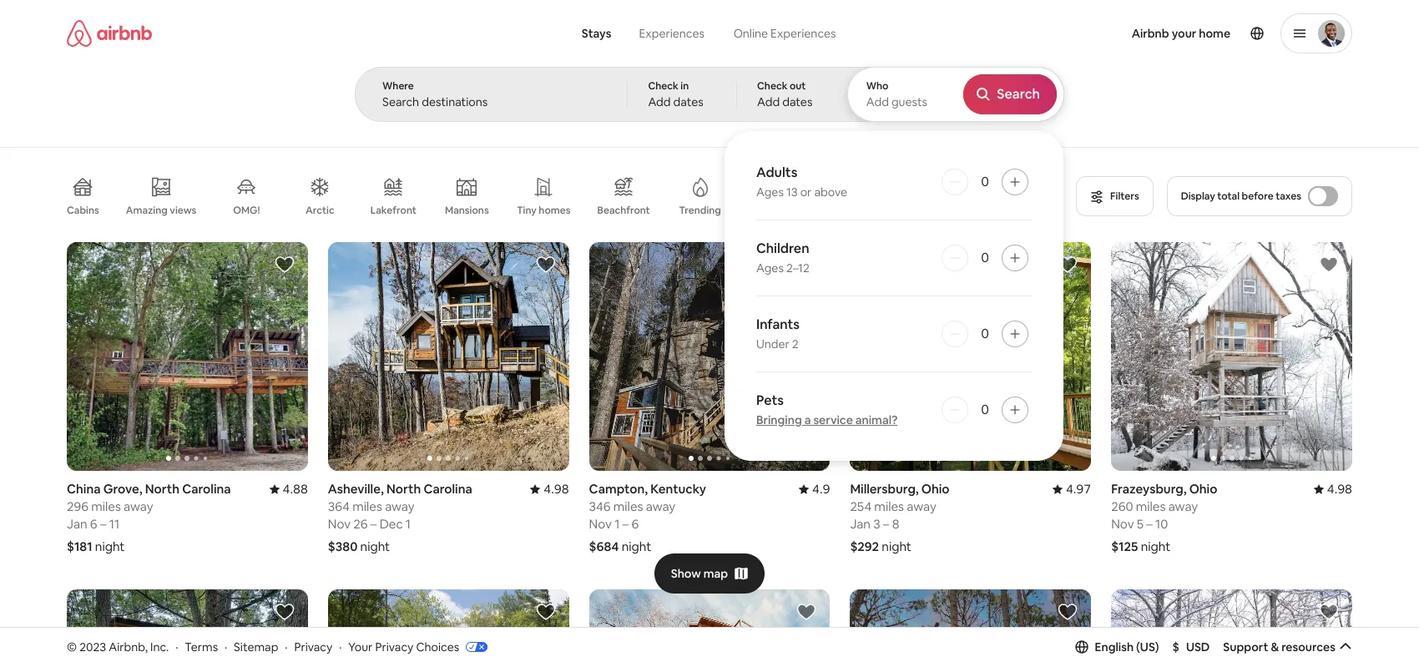 Task type: describe. For each thing, give the bounding box(es) containing it.
amazing views
[[126, 204, 197, 217]]

grove,
[[103, 481, 142, 497]]

4.97
[[1066, 481, 1092, 497]]

– inside the china grove, north carolina 296 miles away jan 6 – 11 $181 night
[[100, 516, 106, 532]]

10
[[1156, 516, 1169, 532]]

frazeysburg,
[[1112, 481, 1187, 497]]

check in add dates
[[648, 79, 704, 109]]

$
[[1173, 640, 1180, 655]]

4.9 out of 5 average rating image
[[799, 481, 830, 497]]

add to wishlist: millersburg, ohio image
[[1058, 255, 1078, 275]]

lakefront
[[371, 204, 417, 217]]

2
[[792, 337, 799, 352]]

ages for children
[[757, 261, 784, 276]]

1 inside asheville, north carolina 364 miles away nov 26 – dec 1 $380 night
[[406, 516, 411, 532]]

11
[[109, 516, 120, 532]]

dec
[[380, 516, 403, 532]]

ohio for 254 miles away
[[922, 481, 950, 497]]

kentucky
[[651, 481, 707, 497]]

terms · sitemap · privacy
[[185, 639, 333, 654]]

– for nov 5 – 10
[[1147, 516, 1153, 532]]

north inside asheville, north carolina 364 miles away nov 26 – dec 1 $380 night
[[387, 481, 421, 497]]

who
[[867, 79, 889, 93]]

add to wishlist: campton, kentucky image
[[797, 255, 817, 275]]

dates for check in add dates
[[674, 94, 704, 109]]

away inside asheville, north carolina 364 miles away nov 26 – dec 1 $380 night
[[385, 499, 415, 515]]

add to wishlist: frazeysburg, ohio image
[[1319, 255, 1339, 275]]

group containing amazing views
[[67, 164, 1067, 229]]

campton, kentucky 346 miles away nov 1 – 6 $684 night
[[589, 481, 707, 555]]

airbnb your home
[[1132, 26, 1231, 41]]

views
[[170, 204, 197, 217]]

add to wishlist: china grove, north carolina image
[[275, 255, 295, 275]]

children ages 2–12
[[757, 240, 810, 276]]

add to wishlist: southern pines, north carolina image
[[1058, 602, 1078, 622]]

show map
[[671, 566, 728, 581]]

display total before taxes button
[[1167, 176, 1353, 216]]

0 for children
[[981, 249, 989, 266]]

night for $684
[[622, 539, 652, 555]]

support & resources button
[[1224, 640, 1353, 655]]

4.98 out of 5 average rating image
[[1314, 481, 1353, 497]]

total
[[1218, 190, 1240, 203]]

frazeysburg, ohio 260 miles away nov 5 – 10 $125 night
[[1112, 481, 1218, 555]]

Where field
[[382, 94, 601, 109]]

cabins
[[67, 204, 99, 217]]

1 · from the left
[[176, 639, 178, 654]]

campton,
[[589, 481, 648, 497]]

add for check out add dates
[[757, 94, 780, 109]]

jan inside the china grove, north carolina 296 miles away jan 6 – 11 $181 night
[[67, 516, 87, 532]]

china
[[67, 481, 101, 497]]

– for jan 3 – 8
[[884, 516, 890, 532]]

ohio for 260 miles away
[[1190, 481, 1218, 497]]

asheville, north carolina 364 miles away nov 26 – dec 1 $380 night
[[328, 481, 473, 555]]

254
[[850, 499, 872, 515]]

omg!
[[233, 204, 260, 217]]

airbnb your home link
[[1122, 16, 1241, 51]]

filters
[[1111, 190, 1140, 203]]

guests
[[892, 94, 928, 109]]

homes
[[539, 204, 571, 217]]

bringing
[[757, 413, 802, 428]]

map
[[704, 566, 728, 581]]

jan inside millersburg, ohio 254 miles away jan 3 – 8 $292 night
[[850, 516, 871, 532]]

china grove, north carolina 296 miles away jan 6 – 11 $181 night
[[67, 481, 231, 555]]

sitemap link
[[234, 639, 278, 654]]

above
[[815, 185, 848, 200]]

experiences inside experiences button
[[639, 26, 705, 41]]

airbnb
[[1132, 26, 1170, 41]]

resources
[[1282, 640, 1336, 655]]

2–12
[[787, 261, 810, 276]]

$380
[[328, 539, 358, 555]]

– inside asheville, north carolina 364 miles away nov 26 – dec 1 $380 night
[[371, 516, 377, 532]]

terms
[[185, 639, 218, 654]]

night inside the china grove, north carolina 296 miles away jan 6 – 11 $181 night
[[95, 539, 125, 555]]

©
[[67, 639, 77, 654]]

before
[[1242, 190, 1274, 203]]

2023
[[80, 639, 106, 654]]

4.97 out of 5 average rating image
[[1053, 481, 1092, 497]]

display total before taxes
[[1181, 190, 1302, 203]]

check out add dates
[[757, 79, 813, 109]]

countryside
[[999, 204, 1058, 217]]

your privacy choices
[[348, 639, 459, 654]]

364
[[328, 499, 350, 515]]

© 2023 airbnb, inc. ·
[[67, 639, 178, 654]]

treehouses
[[824, 204, 878, 217]]

profile element
[[877, 0, 1353, 67]]

privacy link
[[294, 639, 333, 654]]

4.9
[[813, 481, 830, 497]]

castles
[[756, 204, 791, 217]]

0 for pets
[[981, 401, 989, 418]]

mansions
[[445, 204, 489, 217]]

away for 260 miles away
[[1169, 499, 1198, 515]]

asheville,
[[328, 481, 384, 497]]

adults ages 13 or above
[[757, 164, 848, 200]]

miles inside asheville, north carolina 364 miles away nov 26 – dec 1 $380 night
[[353, 499, 382, 515]]

display
[[1181, 190, 1216, 203]]

millersburg,
[[850, 481, 919, 497]]

5
[[1137, 516, 1144, 532]]

where
[[382, 79, 414, 93]]

0 for infants
[[981, 325, 989, 342]]

adults
[[757, 164, 798, 181]]



Task type: vqa. For each thing, say whether or not it's contained in the screenshot.


Task type: locate. For each thing, give the bounding box(es) containing it.
carolina inside asheville, north carolina 364 miles away nov 26 – dec 1 $380 night
[[424, 481, 473, 497]]

0 horizontal spatial add
[[648, 94, 671, 109]]

amazing
[[126, 204, 168, 217]]

1 privacy from the left
[[294, 639, 333, 654]]

animal?
[[856, 413, 898, 428]]

usd
[[1187, 640, 1210, 655]]

infants
[[757, 316, 800, 333]]

night inside asheville, north carolina 364 miles away nov 26 – dec 1 $380 night
[[360, 539, 390, 555]]

group
[[67, 164, 1067, 229], [67, 242, 308, 471], [328, 242, 569, 471], [589, 242, 830, 471], [850, 242, 1092, 471], [1112, 242, 1353, 471], [67, 590, 308, 667], [328, 590, 569, 667], [589, 590, 830, 667], [850, 590, 1092, 667], [1112, 590, 1353, 667]]

jan
[[67, 516, 87, 532], [850, 516, 871, 532]]

1 horizontal spatial experiences
[[771, 26, 836, 41]]

choices
[[416, 639, 459, 654]]

· left "your" at the bottom of page
[[339, 639, 342, 654]]

1 nov from the left
[[328, 516, 351, 532]]

6 for jan
[[90, 516, 97, 532]]

check for check in add dates
[[648, 79, 679, 93]]

2 ages from the top
[[757, 261, 784, 276]]

your
[[348, 639, 373, 654]]

ages for adults
[[757, 185, 784, 200]]

miles for 254 miles away
[[875, 499, 904, 515]]

1 horizontal spatial add
[[757, 94, 780, 109]]

away inside campton, kentucky 346 miles away nov 1 – 6 $684 night
[[646, 499, 676, 515]]

north up dec
[[387, 481, 421, 497]]

1 up $684
[[615, 516, 620, 532]]

night down 10
[[1141, 539, 1171, 555]]

5 miles from the left
[[1136, 499, 1166, 515]]

$181
[[67, 539, 92, 555]]

0
[[981, 173, 989, 190], [981, 249, 989, 266], [981, 325, 989, 342], [981, 401, 989, 418]]

night inside millersburg, ohio 254 miles away jan 3 – 8 $292 night
[[882, 539, 912, 555]]

6
[[90, 516, 97, 532], [632, 516, 639, 532]]

miles down millersburg,
[[875, 499, 904, 515]]

4.88
[[283, 481, 308, 497]]

support
[[1224, 640, 1269, 655]]

1 horizontal spatial 1
[[615, 516, 620, 532]]

·
[[176, 639, 178, 654], [225, 639, 227, 654], [285, 639, 288, 654], [339, 639, 342, 654]]

north right grove,
[[145, 481, 180, 497]]

airbnb,
[[109, 639, 148, 654]]

2 4.98 from the left
[[1328, 481, 1353, 497]]

6 down campton,
[[632, 516, 639, 532]]

1 1 from the left
[[406, 516, 411, 532]]

add for check in add dates
[[648, 94, 671, 109]]

show map button
[[655, 553, 765, 593]]

– for nov 1 – 6
[[623, 516, 629, 532]]

6 left 11
[[90, 516, 97, 532]]

experiences right online
[[771, 26, 836, 41]]

experiences up in
[[639, 26, 705, 41]]

jan down 296
[[67, 516, 87, 532]]

3 miles from the left
[[614, 499, 643, 515]]

1 0 from the top
[[981, 173, 989, 190]]

2 experiences from the left
[[771, 26, 836, 41]]

check inside check out add dates
[[757, 79, 788, 93]]

2 6 from the left
[[632, 516, 639, 532]]

away inside millersburg, ohio 254 miles away jan 3 – 8 $292 night
[[907, 499, 937, 515]]

bringing a service animal? button
[[757, 413, 898, 428]]

nov inside asheville, north carolina 364 miles away nov 26 – dec 1 $380 night
[[328, 516, 351, 532]]

miles down 'frazeysburg,'
[[1136, 499, 1166, 515]]

0 horizontal spatial 1
[[406, 516, 411, 532]]

online
[[734, 26, 768, 41]]

under
[[757, 337, 790, 352]]

2 · from the left
[[225, 639, 227, 654]]

nov
[[328, 516, 351, 532], [589, 516, 612, 532], [1112, 516, 1134, 532]]

miles inside millersburg, ohio 254 miles away jan 3 – 8 $292 night
[[875, 499, 904, 515]]

6 inside the china grove, north carolina 296 miles away jan 6 – 11 $181 night
[[90, 516, 97, 532]]

ohio inside millersburg, ohio 254 miles away jan 3 – 8 $292 night
[[922, 481, 950, 497]]

3 – from the left
[[623, 516, 629, 532]]

4.98 for frazeysburg, ohio 260 miles away nov 5 – 10 $125 night
[[1328, 481, 1353, 497]]

nov inside campton, kentucky 346 miles away nov 1 – 6 $684 night
[[589, 516, 612, 532]]

1 horizontal spatial carolina
[[424, 481, 473, 497]]

0 vertical spatial ages
[[757, 185, 784, 200]]

4 · from the left
[[339, 639, 342, 654]]

dates down in
[[674, 94, 704, 109]]

296
[[67, 499, 88, 515]]

346
[[589, 499, 611, 515]]

3 add from the left
[[867, 94, 889, 109]]

nov down 364
[[328, 516, 351, 532]]

2 1 from the left
[[615, 516, 620, 532]]

8
[[893, 516, 900, 532]]

night down 26
[[360, 539, 390, 555]]

1 horizontal spatial check
[[757, 79, 788, 93]]

1 horizontal spatial 6
[[632, 516, 639, 532]]

· right inc.
[[176, 639, 178, 654]]

north inside the china grove, north carolina 296 miles away jan 6 – 11 $181 night
[[145, 481, 180, 497]]

0 horizontal spatial north
[[145, 481, 180, 497]]

2 away from the left
[[385, 499, 415, 515]]

miles inside campton, kentucky 346 miles away nov 1 – 6 $684 night
[[614, 499, 643, 515]]

2 ohio from the left
[[1190, 481, 1218, 497]]

check
[[648, 79, 679, 93], [757, 79, 788, 93]]

6 inside campton, kentucky 346 miles away nov 1 – 6 $684 night
[[632, 516, 639, 532]]

infants under 2
[[757, 316, 800, 352]]

– down campton,
[[623, 516, 629, 532]]

1 horizontal spatial nov
[[589, 516, 612, 532]]

privacy right "your" at the bottom of page
[[375, 639, 414, 654]]

your
[[1172, 26, 1197, 41]]

dates down out
[[783, 94, 813, 109]]

night for $292
[[882, 539, 912, 555]]

4 night from the left
[[882, 539, 912, 555]]

2 check from the left
[[757, 79, 788, 93]]

1 jan from the left
[[67, 516, 87, 532]]

– right 26
[[371, 516, 377, 532]]

ages up castles
[[757, 185, 784, 200]]

$125
[[1112, 539, 1139, 555]]

0 for adults
[[981, 173, 989, 190]]

– inside millersburg, ohio 254 miles away jan 3 – 8 $292 night
[[884, 516, 890, 532]]

3 nov from the left
[[1112, 516, 1134, 532]]

miles
[[91, 499, 121, 515], [353, 499, 382, 515], [614, 499, 643, 515], [875, 499, 904, 515], [1136, 499, 1166, 515]]

0 horizontal spatial jan
[[67, 516, 87, 532]]

away up dec
[[385, 499, 415, 515]]

2 – from the left
[[371, 516, 377, 532]]

2 miles from the left
[[353, 499, 382, 515]]

1 dates from the left
[[674, 94, 704, 109]]

1 – from the left
[[100, 516, 106, 532]]

0 horizontal spatial experiences
[[639, 26, 705, 41]]

experiences
[[639, 26, 705, 41], [771, 26, 836, 41]]

None search field
[[355, 0, 1065, 461]]

nov down 260
[[1112, 516, 1134, 532]]

add inside check in add dates
[[648, 94, 671, 109]]

2 add from the left
[[757, 94, 780, 109]]

night inside frazeysburg, ohio 260 miles away nov 5 – 10 $125 night
[[1141, 539, 1171, 555]]

add down online experiences
[[757, 94, 780, 109]]

4.98 for asheville, north carolina 364 miles away nov 26 – dec 1 $380 night
[[544, 481, 569, 497]]

miles inside the china grove, north carolina 296 miles away jan 6 – 11 $181 night
[[91, 499, 121, 515]]

ages
[[757, 185, 784, 200], [757, 261, 784, 276]]

night down 8
[[882, 539, 912, 555]]

sitemap
[[234, 639, 278, 654]]

show
[[671, 566, 701, 581]]

check left in
[[648, 79, 679, 93]]

$ usd
[[1173, 640, 1210, 655]]

ages inside children ages 2–12
[[757, 261, 784, 276]]

away
[[124, 499, 153, 515], [385, 499, 415, 515], [646, 499, 676, 515], [907, 499, 937, 515], [1169, 499, 1198, 515]]

stays
[[582, 26, 612, 41]]

– right '3'
[[884, 516, 890, 532]]

check left out
[[757, 79, 788, 93]]

5 night from the left
[[1141, 539, 1171, 555]]

away inside frazeysburg, ohio 260 miles away nov 5 – 10 $125 night
[[1169, 499, 1198, 515]]

inc.
[[150, 639, 169, 654]]

stays button
[[569, 17, 625, 50]]

1 carolina from the left
[[182, 481, 231, 497]]

ages down children
[[757, 261, 784, 276]]

north
[[145, 481, 180, 497], [387, 481, 421, 497]]

3 0 from the top
[[981, 325, 989, 342]]

4.88 out of 5 average rating image
[[269, 481, 308, 497]]

– right 5
[[1147, 516, 1153, 532]]

&
[[1271, 640, 1280, 655]]

13
[[787, 185, 798, 200]]

night inside campton, kentucky 346 miles away nov 1 – 6 $684 night
[[622, 539, 652, 555]]

online experiences
[[734, 26, 836, 41]]

add to wishlist: canton, north carolina image
[[1319, 602, 1339, 622]]

support & resources
[[1224, 640, 1336, 655]]

who add guests
[[867, 79, 928, 109]]

4 away from the left
[[907, 499, 937, 515]]

· left privacy link
[[285, 639, 288, 654]]

1 add from the left
[[648, 94, 671, 109]]

1 ages from the top
[[757, 185, 784, 200]]

6 for –
[[632, 516, 639, 532]]

millersburg, ohio 254 miles away jan 3 – 8 $292 night
[[850, 481, 950, 555]]

2 horizontal spatial nov
[[1112, 516, 1134, 532]]

check for check out add dates
[[757, 79, 788, 93]]

away down 'frazeysburg,'
[[1169, 499, 1198, 515]]

4 0 from the top
[[981, 401, 989, 418]]

2 carolina from the left
[[424, 481, 473, 497]]

3 · from the left
[[285, 639, 288, 654]]

3 night from the left
[[622, 539, 652, 555]]

4.98 out of 5 average rating image
[[531, 481, 569, 497]]

$292
[[850, 539, 879, 555]]

0 horizontal spatial 6
[[90, 516, 97, 532]]

add to wishlist: asheville, north carolina image
[[536, 255, 556, 275]]

add down experiences button
[[648, 94, 671, 109]]

4.98
[[544, 481, 569, 497], [1328, 481, 1353, 497]]

– left 11
[[100, 516, 106, 532]]

2 nov from the left
[[589, 516, 612, 532]]

1 inside campton, kentucky 346 miles away nov 1 – 6 $684 night
[[615, 516, 620, 532]]

0 horizontal spatial nov
[[328, 516, 351, 532]]

ohio inside frazeysburg, ohio 260 miles away nov 5 – 10 $125 night
[[1190, 481, 1218, 497]]

nov down the 346
[[589, 516, 612, 532]]

tiny
[[517, 204, 537, 217]]

arctic
[[306, 204, 335, 217]]

5 – from the left
[[1147, 516, 1153, 532]]

2 horizontal spatial add
[[867, 94, 889, 109]]

1 4.98 from the left
[[544, 481, 569, 497]]

jan left '3'
[[850, 516, 871, 532]]

1 horizontal spatial ohio
[[1190, 481, 1218, 497]]

– inside campton, kentucky 346 miles away nov 1 – 6 $684 night
[[623, 516, 629, 532]]

miles up 11
[[91, 499, 121, 515]]

tiny homes
[[517, 204, 571, 217]]

0 horizontal spatial carolina
[[182, 481, 231, 497]]

away for 254 miles away
[[907, 499, 937, 515]]

nov for nov 1 – 6
[[589, 516, 612, 532]]

night down 11
[[95, 539, 125, 555]]

1 right dec
[[406, 516, 411, 532]]

children
[[757, 240, 810, 257]]

privacy down the add to wishlist: old fort, north carolina image
[[294, 639, 333, 654]]

add to wishlist: old fort, north carolina image
[[275, 602, 295, 622]]

pets
[[757, 392, 784, 409]]

stays tab panel
[[355, 67, 1065, 461]]

dates inside check in add dates
[[674, 94, 704, 109]]

trending
[[679, 204, 721, 217]]

2 dates from the left
[[783, 94, 813, 109]]

$684
[[589, 539, 619, 555]]

26
[[354, 516, 368, 532]]

miles inside frazeysburg, ohio 260 miles away nov 5 – 10 $125 night
[[1136, 499, 1166, 515]]

english (us)
[[1095, 640, 1160, 655]]

– inside frazeysburg, ohio 260 miles away nov 5 – 10 $125 night
[[1147, 516, 1153, 532]]

0 horizontal spatial dates
[[674, 94, 704, 109]]

add inside who add guests
[[867, 94, 889, 109]]

home
[[1199, 26, 1231, 41]]

service
[[814, 413, 853, 428]]

2 north from the left
[[387, 481, 421, 497]]

1 6 from the left
[[90, 516, 97, 532]]

miles for 260 miles away
[[1136, 499, 1166, 515]]

0 horizontal spatial ohio
[[922, 481, 950, 497]]

1
[[406, 516, 411, 532], [615, 516, 620, 532]]

0 horizontal spatial check
[[648, 79, 679, 93]]

add to wishlist: willow, new york image
[[536, 602, 556, 622]]

terms link
[[185, 639, 218, 654]]

ohio right millersburg,
[[922, 481, 950, 497]]

1 horizontal spatial north
[[387, 481, 421, 497]]

nov for nov 5 – 10
[[1112, 516, 1134, 532]]

2 jan from the left
[[850, 516, 871, 532]]

none search field containing adults
[[355, 0, 1065, 461]]

away down millersburg,
[[907, 499, 937, 515]]

4 – from the left
[[884, 516, 890, 532]]

2 0 from the top
[[981, 249, 989, 266]]

1 miles from the left
[[91, 499, 121, 515]]

· right terms
[[225, 639, 227, 654]]

night for $125
[[1141, 539, 1171, 555]]

a
[[805, 413, 811, 428]]

what can we help you find? tab list
[[569, 17, 719, 50]]

1 north from the left
[[145, 481, 180, 497]]

add inside check out add dates
[[757, 94, 780, 109]]

your privacy choices link
[[348, 639, 488, 656]]

or
[[801, 185, 812, 200]]

1 away from the left
[[124, 499, 153, 515]]

away inside the china grove, north carolina 296 miles away jan 6 – 11 $181 night
[[124, 499, 153, 515]]

in
[[681, 79, 689, 93]]

dates inside check out add dates
[[783, 94, 813, 109]]

miles for 346 miles away
[[614, 499, 643, 515]]

3
[[874, 516, 881, 532]]

away down 'kentucky'
[[646, 499, 676, 515]]

experiences button
[[625, 17, 719, 50]]

1 night from the left
[[95, 539, 125, 555]]

away down grove,
[[124, 499, 153, 515]]

carolina inside the china grove, north carolina 296 miles away jan 6 – 11 $181 night
[[182, 481, 231, 497]]

away for 346 miles away
[[646, 499, 676, 515]]

1 experiences from the left
[[639, 26, 705, 41]]

check inside check in add dates
[[648, 79, 679, 93]]

miles up 26
[[353, 499, 382, 515]]

4 miles from the left
[[875, 499, 904, 515]]

miles down campton,
[[614, 499, 643, 515]]

1 check from the left
[[648, 79, 679, 93]]

english (us) button
[[1075, 640, 1160, 655]]

1 horizontal spatial privacy
[[375, 639, 414, 654]]

night right $684
[[622, 539, 652, 555]]

ohio right 'frazeysburg,'
[[1190, 481, 1218, 497]]

1 horizontal spatial dates
[[783, 94, 813, 109]]

online experiences link
[[719, 17, 851, 50]]

add down who
[[867, 94, 889, 109]]

3 away from the left
[[646, 499, 676, 515]]

1 vertical spatial ages
[[757, 261, 784, 276]]

0 horizontal spatial privacy
[[294, 639, 333, 654]]

2 night from the left
[[360, 539, 390, 555]]

2 privacy from the left
[[375, 639, 414, 654]]

1 horizontal spatial 4.98
[[1328, 481, 1353, 497]]

1 ohio from the left
[[922, 481, 950, 497]]

ages inside adults ages 13 or above
[[757, 185, 784, 200]]

experiences inside "online experiences" link
[[771, 26, 836, 41]]

0 horizontal spatial 4.98
[[544, 481, 569, 497]]

5 away from the left
[[1169, 499, 1198, 515]]

nov inside frazeysburg, ohio 260 miles away nov 5 – 10 $125 night
[[1112, 516, 1134, 532]]

beachfront
[[598, 204, 650, 217]]

1 horizontal spatial jan
[[850, 516, 871, 532]]

add to wishlist: fletcher, north carolina image
[[797, 602, 817, 622]]

dates for check out add dates
[[783, 94, 813, 109]]

pets bringing a service animal?
[[757, 392, 898, 428]]



